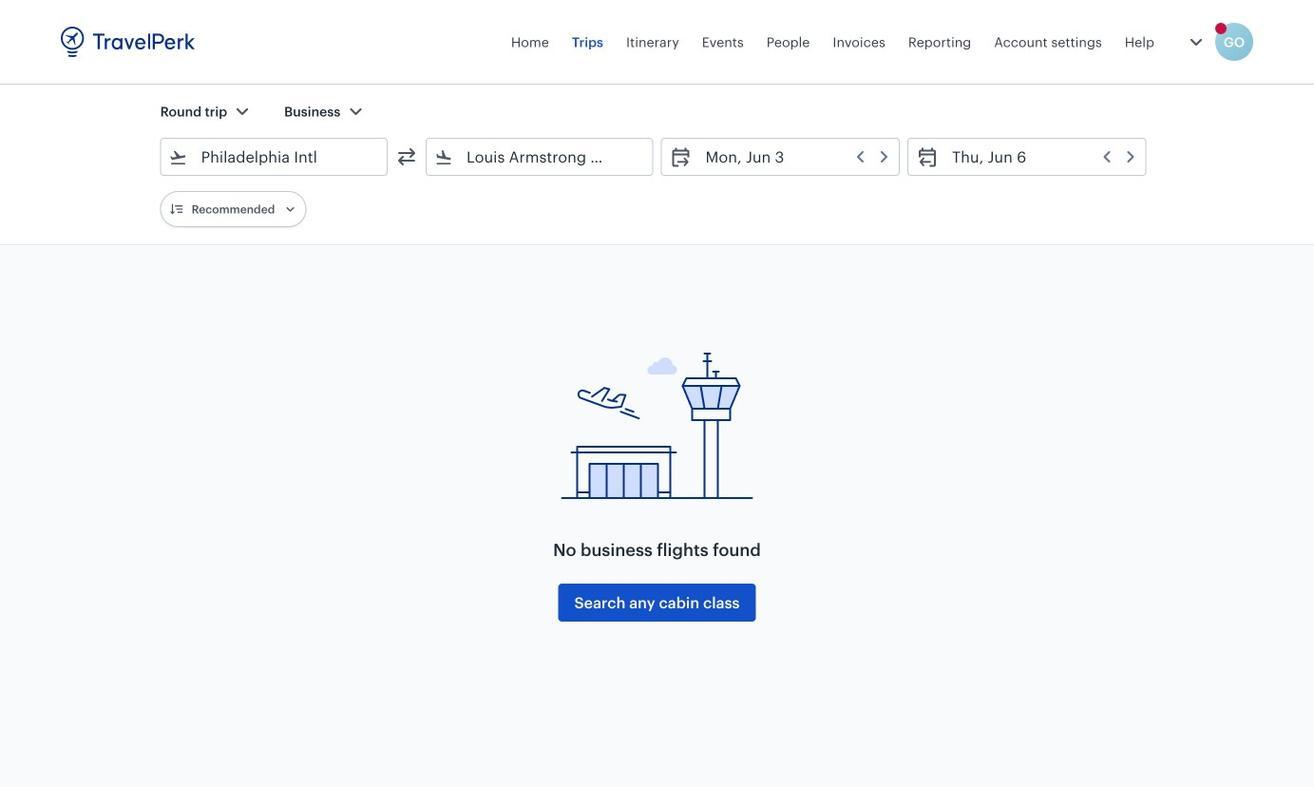 Task type: vqa. For each thing, say whether or not it's contained in the screenshot.
Return 'field'
yes



Task type: describe. For each thing, give the bounding box(es) containing it.
To search field
[[454, 142, 628, 172]]

Return field
[[939, 142, 1138, 172]]

no results illustration image
[[553, 337, 762, 508]]



Task type: locate. For each thing, give the bounding box(es) containing it.
Depart field
[[693, 142, 892, 172]]

From search field
[[188, 142, 362, 172]]



